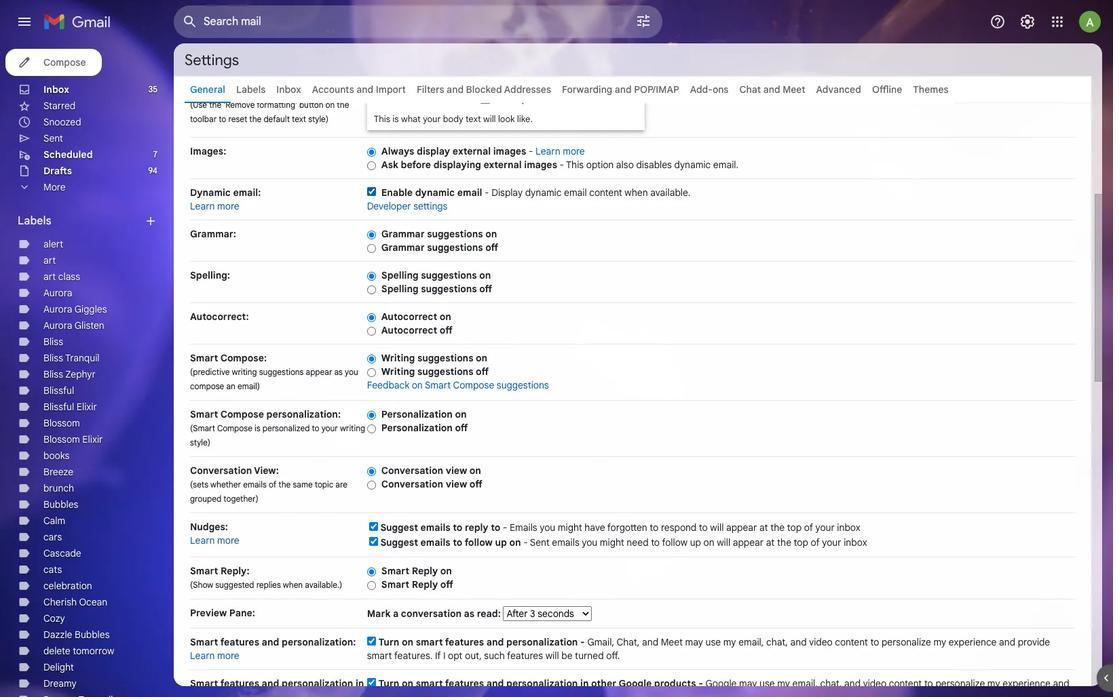 Task type: vqa. For each thing, say whether or not it's contained in the screenshot.
Brother link
no



Task type: describe. For each thing, give the bounding box(es) containing it.
cascade
[[43, 548, 81, 560]]

your inside smart compose personalization: (smart compose is personalized to your writing style)
[[322, 424, 338, 434]]

bliss for bliss zephyr
[[43, 369, 63, 381]]

ocean
[[79, 597, 107, 609]]

compose inside button
[[43, 56, 86, 69]]

1 up from the left
[[495, 537, 507, 549]]

1 vertical spatial inbox
[[844, 537, 867, 549]]

Writing suggestions on radio
[[367, 354, 376, 364]]

autocorrect for autocorrect off
[[381, 324, 437, 337]]

compose down "writing suggestions off"
[[453, 379, 494, 392]]

style) inside (use the 'remove formatting' button on the toolbar to reset the default text style)
[[308, 114, 329, 124]]

alert link
[[43, 238, 63, 250]]

gmail image
[[43, 8, 117, 35]]

bubbles link
[[43, 499, 78, 511]]

chat,
[[617, 637, 640, 649]]

before
[[401, 159, 431, 171]]

look
[[498, 113, 515, 125]]

suggestions for spelling suggestions off
[[421, 283, 477, 295]]

off for conversation view on
[[470, 479, 482, 491]]

off down personalization on
[[455, 422, 468, 434]]

blossom elixir
[[43, 434, 103, 446]]

personalization for personalization off
[[381, 422, 453, 434]]

compose
[[190, 382, 224, 392]]

1 inbox link from the left
[[43, 83, 69, 96]]

suggestions inside the smart compose: (predictive writing suggestions appear as you compose an email)
[[259, 367, 304, 377]]

sans serif option
[[374, 92, 429, 105]]

have
[[585, 522, 605, 534]]

display
[[492, 187, 523, 199]]

art class
[[43, 271, 80, 283]]

personalization off
[[381, 422, 468, 434]]

writing inside the smart compose: (predictive writing suggestions appear as you compose an email)
[[232, 367, 257, 377]]

conversation for conversation view on
[[381, 465, 443, 477]]

elixir for blissful elixir
[[77, 401, 97, 413]]

art for art class
[[43, 271, 56, 283]]

i inside google may use my email, chat, and video content to personalize my experience and provide smart features. if i opt out, such features will be turned off.
[[478, 692, 480, 698]]

giggles
[[74, 303, 107, 316]]

celebration
[[43, 580, 92, 593]]

1 vertical spatial at
[[766, 537, 775, 549]]

smart for smart compose personalization: (smart compose is personalized to your writing style)
[[190, 409, 218, 421]]

conversation view off
[[381, 479, 482, 491]]

0 vertical spatial might
[[558, 522, 582, 534]]

- down "emails"
[[523, 537, 528, 549]]

writing inside smart compose personalization: (smart compose is personalized to your writing style)
[[340, 424, 365, 434]]

delight
[[43, 662, 74, 674]]

appear inside the smart compose: (predictive writing suggestions appear as you compose an email)
[[306, 367, 332, 377]]

brunch link
[[43, 483, 74, 495]]

chat and meet link
[[740, 83, 806, 96]]

blossom for blossom elixir
[[43, 434, 80, 446]]

1 vertical spatial bubbles
[[75, 629, 110, 642]]

compose button
[[5, 49, 102, 76]]

autocorrect for autocorrect on
[[381, 311, 437, 323]]

provide inside google may use my email, chat, and video content to personalize my experience and provide smart features. if i opt out, such features will be turned off.
[[367, 692, 399, 698]]

when inside enable dynamic email - display dynamic email content when available. developer settings
[[625, 187, 648, 199]]

video inside google may use my email, chat, and video content to personalize my experience and provide smart features. if i opt out, such features will be turned off.
[[863, 678, 887, 690]]

books link
[[43, 450, 70, 462]]

0 vertical spatial images
[[493, 145, 526, 157]]

more up ask before displaying external images - this option also disables dynamic email.
[[563, 145, 585, 157]]

personalization: inside smart features and personalization: learn more
[[282, 637, 356, 649]]

suggest emails to reply to - emails you might have forgotten to respond to will appear at the top of your inbox
[[380, 522, 861, 534]]

writing suggestions off
[[381, 366, 489, 378]]

bliss for "bliss" link
[[43, 336, 63, 348]]

be inside google may use my email, chat, and video content to personalize my experience and provide smart features. if i opt out, such features will be turned off.
[[596, 692, 607, 698]]

learn inside nudges: learn more
[[190, 535, 215, 547]]

smart inside gmail, chat, and meet may use my email, chat, and video content to personalize my experience and provide smart features. if i opt out, such features will be turned off.
[[367, 650, 392, 663]]

such inside google may use my email, chat, and video content to personalize my experience and provide smart features. if i opt out, such features will be turned off.
[[519, 692, 540, 698]]

1 horizontal spatial google
[[619, 678, 652, 690]]

1 vertical spatial appear
[[726, 522, 757, 534]]

writing for writing suggestions off
[[381, 366, 415, 378]]

is inside smart compose personalization: (smart compose is personalized to your writing style)
[[255, 424, 260, 434]]

in inside smart features and personalization in other google products:
[[356, 678, 364, 690]]

meet inside gmail, chat, and meet may use my email, chat, and video content to personalize my experience and provide smart features. if i opt out, such features will be turned off.
[[661, 637, 683, 649]]

1 vertical spatial top
[[794, 537, 808, 549]]

learn more link for nudges:
[[190, 535, 239, 547]]

off for smart reply on
[[440, 579, 453, 591]]

spelling suggestions off
[[381, 283, 492, 295]]

aurora glisten link
[[43, 320, 104, 332]]

2 follow from the left
[[662, 537, 688, 549]]

learn up ask before displaying external images - this option also disables dynamic email.
[[536, 145, 560, 157]]

enable
[[381, 187, 413, 199]]

smart compose: (predictive writing suggestions appear as you compose an email)
[[190, 352, 358, 392]]

smart reply: (show suggested replies when available.)
[[190, 565, 342, 591]]

spelling:
[[190, 269, 230, 282]]

smart reply off
[[381, 579, 453, 591]]

aurora giggles link
[[43, 303, 107, 316]]

0 vertical spatial inbox
[[837, 522, 861, 534]]

text inside (use the 'remove formatting' button on the toolbar to reset the default text style)
[[292, 114, 306, 124]]

view for on
[[446, 465, 467, 477]]

suggestions for grammar suggestions on
[[427, 228, 483, 240]]

suggestions for grammar suggestions off
[[427, 242, 483, 254]]

personalize inside google may use my email, chat, and video content to personalize my experience and provide smart features. if i opt out, such features will be turned off.
[[936, 678, 985, 690]]

personalize inside gmail, chat, and meet may use my email, chat, and video content to personalize my experience and provide smart features. if i opt out, such features will be turned off.
[[882, 637, 931, 649]]

the inside the conversation view: (sets whether emails of the same topic are grouped together)
[[279, 480, 291, 490]]

2 inbox from the left
[[276, 83, 301, 96]]

off for writing suggestions on
[[476, 366, 489, 378]]

developer settings link
[[367, 200, 448, 212]]

2 vertical spatial appear
[[733, 537, 764, 549]]

features inside smart features and personalization: learn more
[[220, 637, 259, 649]]

settings image
[[1020, 14, 1036, 30]]

of inside the conversation view: (sets whether emails of the same topic are grouped together)
[[269, 480, 276, 490]]

formatting options toolbar
[[371, 86, 641, 111]]

1 vertical spatial might
[[600, 537, 624, 549]]

may inside gmail, chat, and meet may use my email, chat, and video content to personalize my experience and provide smart features. if i opt out, such features will be turned off.
[[685, 637, 703, 649]]

aurora link
[[43, 287, 72, 299]]

bliss link
[[43, 336, 63, 348]]

2 vertical spatial of
[[811, 537, 820, 549]]

to inside google may use my email, chat, and video content to personalize my experience and provide smart features. if i opt out, such features will be turned off.
[[924, 678, 933, 690]]

video inside gmail, chat, and meet may use my email, chat, and video content to personalize my experience and provide smart features. if i opt out, such features will be turned off.
[[809, 637, 833, 649]]

read:
[[477, 608, 501, 620]]

a
[[393, 608, 399, 620]]

provide inside gmail, chat, and meet may use my email, chat, and video content to personalize my experience and provide smart features. if i opt out, such features will be turned off.
[[1018, 637, 1050, 649]]

out, inside google may use my email, chat, and video content to personalize my experience and provide smart features. if i opt out, such features will be turned off.
[[500, 692, 517, 698]]

blissful for blissful elixir
[[43, 401, 74, 413]]

reply for on
[[412, 565, 438, 578]]

features inside smart features and personalization in other google products:
[[220, 678, 259, 690]]

0 vertical spatial bubbles
[[43, 499, 78, 511]]

filters and blocked addresses
[[417, 83, 551, 96]]

1 follow from the left
[[465, 537, 493, 549]]

learn more link for dynamic email:
[[190, 200, 239, 212]]

bliss tranquil
[[43, 352, 100, 365]]

formatting'
[[257, 100, 297, 110]]

suggest for suggest emails to follow up on - sent emails you might need to follow up on will appear at the top of your inbox
[[380, 537, 418, 549]]

elixir for blossom elixir
[[82, 434, 103, 446]]

emails left reply
[[421, 522, 450, 534]]

Autocorrect on radio
[[367, 313, 376, 323]]

turned inside google may use my email, chat, and video content to personalize my experience and provide smart features. if i opt out, such features will be turned off.
[[610, 692, 639, 698]]

(predictive
[[190, 367, 230, 377]]

blissful for blissful 'link'
[[43, 385, 74, 397]]

personalization: inside smart compose personalization: (smart compose is personalized to your writing style)
[[266, 409, 341, 421]]

reply for off
[[412, 579, 438, 591]]

sans
[[377, 93, 398, 105]]

use inside gmail, chat, and meet may use my email, chat, and video content to personalize my experience and provide smart features. if i opt out, such features will be turned off.
[[706, 637, 721, 649]]

grammar for grammar suggestions off
[[381, 242, 425, 254]]

scheduled
[[43, 149, 93, 161]]

cozy
[[43, 613, 65, 625]]

smart for smart compose: (predictive writing suggestions appear as you compose an email)
[[190, 352, 218, 365]]

Conversation view off radio
[[367, 480, 376, 491]]

settings
[[414, 200, 448, 212]]

2 up from the left
[[690, 537, 701, 549]]

- up ask before displaying external images - this option also disables dynamic email.
[[529, 145, 533, 157]]

other inside smart features and personalization in other google products:
[[190, 692, 215, 698]]

blissful link
[[43, 385, 74, 397]]

features down turn on smart features and personalization - at bottom
[[445, 678, 484, 690]]

1 vertical spatial images
[[524, 159, 557, 171]]

sans serif
[[377, 93, 422, 105]]

0 vertical spatial external
[[453, 145, 491, 157]]

off up "writing suggestions on"
[[440, 324, 453, 337]]

1 horizontal spatial text
[[466, 113, 481, 125]]

to inside (use the 'remove formatting' button on the toolbar to reset the default text style)
[[219, 114, 226, 124]]

(show
[[190, 580, 213, 591]]

and inside smart features and personalization in other google products:
[[262, 678, 279, 690]]

'remove
[[224, 100, 255, 110]]

1 horizontal spatial is
[[393, 113, 399, 125]]

Spelling suggestions off radio
[[367, 285, 376, 295]]

tomorrow
[[73, 646, 114, 658]]

turn for turn on smart features and personalization -
[[378, 637, 399, 649]]

Grammar suggestions on radio
[[367, 230, 376, 240]]

Smart Reply on radio
[[367, 567, 376, 578]]

accounts
[[312, 83, 354, 96]]

conversation for conversation view: (sets whether emails of the same topic are grouped together)
[[190, 465, 252, 477]]

brunch
[[43, 483, 74, 495]]

compose right "(smart"
[[217, 424, 253, 434]]

starred link
[[43, 100, 76, 112]]

features inside google may use my email, chat, and video content to personalize my experience and provide smart features. if i opt out, such features will be turned off.
[[542, 692, 578, 698]]

feedback on smart compose suggestions link
[[367, 379, 549, 392]]

smart inside google may use my email, chat, and video content to personalize my experience and provide smart features. if i opt out, such features will be turned off.
[[402, 692, 427, 698]]

delete tomorrow link
[[43, 646, 114, 658]]

such inside gmail, chat, and meet may use my email, chat, and video content to personalize my experience and provide smart features. if i opt out, such features will be turned off.
[[484, 650, 505, 663]]

email)
[[238, 382, 260, 392]]

compose:
[[220, 352, 267, 365]]

gmail,
[[587, 637, 614, 649]]

mark
[[367, 608, 391, 620]]

as inside the smart compose: (predictive writing suggestions appear as you compose an email)
[[334, 367, 343, 377]]

style) inside smart compose personalization: (smart compose is personalized to your writing style)
[[190, 438, 210, 448]]

suggest for suggest emails to reply to - emails you might have forgotten to respond to will appear at the top of your inbox
[[380, 522, 418, 534]]

off. inside gmail, chat, and meet may use my email, chat, and video content to personalize my experience and provide smart features. if i opt out, such features will be turned off.
[[606, 650, 620, 663]]

content inside enable dynamic email - display dynamic email content when available. developer settings
[[589, 187, 622, 199]]

1 horizontal spatial sent
[[530, 537, 550, 549]]

experience inside google may use my email, chat, and video content to personalize my experience and provide smart features. if i opt out, such features will be turned off.
[[1003, 678, 1051, 690]]

personalization for turn on smart features and personalization in other google products -
[[506, 678, 578, 690]]

smart features and personalization: learn more
[[190, 637, 356, 663]]

7
[[153, 149, 157, 160]]

emails up smart reply on
[[421, 537, 450, 549]]

bliss for bliss tranquil
[[43, 352, 63, 365]]

0 vertical spatial other
[[591, 678, 617, 690]]

learn more link up ask before displaying external images - this option also disables dynamic email.
[[536, 145, 585, 157]]

Personalization off radio
[[367, 424, 376, 434]]

will inside google may use my email, chat, and video content to personalize my experience and provide smart features. if i opt out, such features will be turned off.
[[580, 692, 594, 698]]

accounts and import link
[[312, 83, 406, 96]]

will inside gmail, chat, and meet may use my email, chat, and video content to personalize my experience and provide smart features. if i opt out, such features will be turned off.
[[546, 650, 559, 663]]

suggestions for spelling suggestions on
[[421, 269, 477, 282]]

1 horizontal spatial meet
[[783, 83, 806, 96]]

blocked
[[466, 83, 502, 96]]

2 in from the left
[[580, 678, 589, 690]]

turned inside gmail, chat, and meet may use my email, chat, and video content to personalize my experience and provide smart features. if i opt out, such features will be turned off.
[[575, 650, 604, 663]]

chat, inside gmail, chat, and meet may use my email, chat, and video content to personalize my experience and provide smart features. if i opt out, such features will be turned off.
[[766, 637, 788, 649]]

more
[[43, 181, 66, 193]]

you for as
[[345, 367, 358, 377]]

nudges: learn more
[[190, 521, 239, 547]]

smart features and personalization in other google products:
[[190, 678, 364, 698]]

Grammar suggestions off radio
[[367, 244, 376, 254]]

button
[[299, 100, 323, 110]]

labels navigation
[[0, 43, 174, 698]]

main menu image
[[16, 14, 33, 30]]

to inside smart compose personalization: (smart compose is personalized to your writing style)
[[312, 424, 319, 434]]

Writing suggestions off radio
[[367, 368, 376, 378]]

respond
[[661, 522, 697, 534]]

zephyr
[[66, 369, 96, 381]]

pane:
[[229, 608, 255, 620]]

dreamy
[[43, 678, 77, 690]]

2 horizontal spatial dynamic
[[674, 159, 711, 171]]

more inside nudges: learn more
[[217, 535, 239, 547]]

reply
[[465, 522, 489, 534]]

serif
[[400, 93, 422, 105]]

smart for smart features and personalization in other google products:
[[190, 678, 218, 690]]

if inside gmail, chat, and meet may use my email, chat, and video content to personalize my experience and provide smart features. if i opt out, such features will be turned off.
[[435, 650, 441, 663]]

view:
[[254, 465, 279, 477]]

0 horizontal spatial this
[[374, 113, 390, 125]]

suggested
[[215, 580, 254, 591]]

i inside gmail, chat, and meet may use my email, chat, and video content to personalize my experience and provide smart features. if i opt out, such features will be turned off.
[[443, 650, 446, 663]]



Task type: locate. For each thing, give the bounding box(es) containing it.
grammar for grammar suggestions on
[[381, 228, 425, 240]]

spelling
[[381, 269, 419, 282], [381, 283, 419, 295]]

turned
[[575, 650, 604, 663], [610, 692, 639, 698]]

and inside smart features and personalization: learn more
[[262, 637, 279, 649]]

sent down "emails"
[[530, 537, 550, 549]]

reset
[[228, 114, 247, 124]]

0 horizontal spatial when
[[283, 580, 303, 591]]

learn inside smart features and personalization: learn more
[[190, 650, 215, 663]]

images:
[[190, 145, 226, 157]]

Always display external images radio
[[367, 147, 376, 157]]

2 personalization from the top
[[381, 422, 453, 434]]

external up displaying
[[453, 145, 491, 157]]

1 horizontal spatial up
[[690, 537, 701, 549]]

personalization
[[381, 409, 453, 421], [381, 422, 453, 434]]

off.
[[606, 650, 620, 663], [641, 692, 655, 698]]

cars link
[[43, 532, 62, 544]]

advanced
[[816, 83, 861, 96]]

off for grammar suggestions on
[[486, 242, 498, 254]]

conversation view: (sets whether emails of the same topic are grouped together)
[[190, 465, 348, 504]]

2 writing from the top
[[381, 366, 415, 378]]

this is what your body text will look like.
[[374, 113, 533, 125]]

chat, inside google may use my email, chat, and video content to personalize my experience and provide smart features. if i opt out, such features will be turned off.
[[820, 678, 842, 690]]

might left 'have'
[[558, 522, 582, 534]]

email, inside gmail, chat, and meet may use my email, chat, and video content to personalize my experience and provide smart features. if i opt out, such features will be turned off.
[[739, 637, 764, 649]]

1 vertical spatial view
[[446, 479, 467, 491]]

0 vertical spatial view
[[446, 465, 467, 477]]

1 horizontal spatial as
[[464, 608, 475, 620]]

0 horizontal spatial email,
[[739, 637, 764, 649]]

bubbles up tomorrow
[[75, 629, 110, 642]]

inbox up "starred" link
[[43, 83, 69, 96]]

dreamy link
[[43, 678, 77, 690]]

1 horizontal spatial video
[[863, 678, 887, 690]]

you inside the smart compose: (predictive writing suggestions appear as you compose an email)
[[345, 367, 358, 377]]

0 horizontal spatial text
[[292, 114, 306, 124]]

personalization inside smart features and personalization in other google products:
[[282, 678, 353, 690]]

off down spelling suggestions on
[[479, 283, 492, 295]]

spelling right spelling suggestions on radio
[[381, 269, 419, 282]]

conversation inside the conversation view: (sets whether emails of the same topic are grouped together)
[[190, 465, 252, 477]]

0 horizontal spatial in
[[356, 678, 364, 690]]

on
[[326, 100, 335, 110], [486, 228, 497, 240], [479, 269, 491, 282], [440, 311, 451, 323], [476, 352, 487, 365], [412, 379, 423, 392], [455, 409, 467, 421], [470, 465, 481, 477], [509, 537, 521, 549], [704, 537, 715, 549], [440, 565, 452, 578], [402, 637, 413, 649], [402, 678, 413, 690]]

off. down gmail,
[[606, 650, 620, 663]]

you
[[345, 367, 358, 377], [540, 522, 555, 534], [582, 537, 598, 549]]

blossom down the blossom link
[[43, 434, 80, 446]]

0 vertical spatial at
[[760, 522, 768, 534]]

email, inside google may use my email, chat, and video content to personalize my experience and provide smart features. if i opt out, such features will be turned off.
[[793, 678, 818, 690]]

0 vertical spatial grammar
[[381, 228, 425, 240]]

art down 'art' link
[[43, 271, 56, 283]]

2 horizontal spatial content
[[889, 678, 922, 690]]

0 vertical spatial off.
[[606, 650, 620, 663]]

2 vertical spatial aurora
[[43, 320, 72, 332]]

may inside google may use my email, chat, and video content to personalize my experience and provide smart features. if i opt out, such features will be turned off.
[[739, 678, 757, 690]]

personalization: down available.)
[[282, 637, 356, 649]]

autocorrect up autocorrect off
[[381, 311, 437, 323]]

off down the grammar suggestions on
[[486, 242, 498, 254]]

cozy link
[[43, 613, 65, 625]]

1 reply from the top
[[412, 565, 438, 578]]

1 vertical spatial personalization:
[[282, 637, 356, 649]]

aurora for aurora glisten
[[43, 320, 72, 332]]

turn on smart features and personalization -
[[378, 637, 587, 649]]

3 aurora from the top
[[43, 320, 72, 332]]

elixir down blissful elixir
[[82, 434, 103, 446]]

sent down snoozed link
[[43, 132, 63, 145]]

0 horizontal spatial chat,
[[766, 637, 788, 649]]

out, down turn on smart features and personalization in other google products -
[[500, 692, 517, 698]]

this down sans
[[374, 113, 390, 125]]

1 writing from the top
[[381, 352, 415, 365]]

0 vertical spatial turn
[[378, 637, 399, 649]]

class
[[58, 271, 80, 283]]

bubbles down brunch link
[[43, 499, 78, 511]]

Autocorrect off radio
[[367, 326, 376, 337]]

1 turn from the top
[[378, 637, 399, 649]]

aurora up "bliss" link
[[43, 320, 72, 332]]

1 suggest from the top
[[380, 522, 418, 534]]

blissful elixir link
[[43, 401, 97, 413]]

off. inside google may use my email, chat, and video content to personalize my experience and provide smart features. if i opt out, such features will be turned off.
[[641, 692, 655, 698]]

sent inside labels navigation
[[43, 132, 63, 145]]

grammar:
[[190, 228, 236, 240]]

Search mail text field
[[204, 15, 597, 29]]

more inside dynamic email: learn more
[[217, 200, 239, 212]]

suggest
[[380, 522, 418, 534], [380, 537, 418, 549]]

learn down dynamic on the left
[[190, 200, 215, 212]]

1 vertical spatial as
[[464, 608, 475, 620]]

1 horizontal spatial chat,
[[820, 678, 842, 690]]

remove formatting ‪(⌘\)‬ image
[[512, 92, 525, 105]]

0 vertical spatial video
[[809, 637, 833, 649]]

0 vertical spatial bliss
[[43, 336, 63, 348]]

smart inside smart compose personalization: (smart compose is personalized to your writing style)
[[190, 409, 218, 421]]

smart for smart features and personalization: learn more
[[190, 637, 218, 649]]

0 horizontal spatial other
[[190, 692, 215, 698]]

smart inside smart reply: (show suggested replies when available.)
[[190, 565, 218, 578]]

1 aurora from the top
[[43, 287, 72, 299]]

dazzle bubbles
[[43, 629, 110, 642]]

0 vertical spatial features.
[[394, 650, 433, 663]]

1 art from the top
[[43, 255, 56, 267]]

2 blissful from the top
[[43, 401, 74, 413]]

email down ask before displaying external images - this option also disables dynamic email.
[[564, 187, 587, 199]]

1 personalization from the top
[[381, 409, 453, 421]]

off for spelling suggestions on
[[479, 283, 492, 295]]

style)
[[308, 114, 329, 124], [190, 438, 210, 448]]

always
[[381, 145, 414, 157]]

0 horizontal spatial writing
[[232, 367, 257, 377]]

1 vertical spatial sent
[[530, 537, 550, 549]]

celebration link
[[43, 580, 92, 593]]

forgotten
[[607, 522, 647, 534]]

1 email from the left
[[457, 187, 482, 199]]

None checkbox
[[367, 187, 376, 196], [369, 538, 378, 546], [367, 187, 376, 196], [369, 538, 378, 546]]

- left "emails"
[[503, 522, 507, 534]]

style) down "(smart"
[[190, 438, 210, 448]]

more button
[[0, 179, 163, 196]]

conversation up conversation view off
[[381, 465, 443, 477]]

search mail image
[[178, 10, 202, 34]]

1 horizontal spatial in
[[580, 678, 589, 690]]

learn more link for smart features and personalization:
[[190, 650, 239, 663]]

you down 'have'
[[582, 537, 598, 549]]

dazzle bubbles link
[[43, 629, 110, 642]]

images up enable dynamic email - display dynamic email content when available. developer settings at the top of the page
[[524, 159, 557, 171]]

filters and blocked addresses link
[[417, 83, 551, 96]]

grammar right grammar suggestions off option
[[381, 242, 425, 254]]

0 horizontal spatial inbox link
[[43, 83, 69, 96]]

smart for smart reply off
[[381, 579, 409, 591]]

enable dynamic email - display dynamic email content when available. developer settings
[[367, 187, 691, 212]]

1 vertical spatial external
[[484, 159, 522, 171]]

cherish ocean
[[43, 597, 107, 609]]

1 horizontal spatial such
[[519, 692, 540, 698]]

general
[[190, 83, 225, 96]]

cats
[[43, 564, 62, 576]]

0 vertical spatial this
[[374, 113, 390, 125]]

conversation
[[190, 465, 252, 477], [381, 465, 443, 477], [381, 479, 443, 491]]

blissful down bliss zephyr link
[[43, 385, 74, 397]]

opt inside google may use my email, chat, and video content to personalize my experience and provide smart features. if i opt out, such features will be turned off.
[[483, 692, 497, 698]]

bliss up blissful 'link'
[[43, 369, 63, 381]]

on inside (use the 'remove formatting' button on the toolbar to reset the default text style)
[[326, 100, 335, 110]]

1 vertical spatial autocorrect
[[381, 324, 437, 337]]

- inside enable dynamic email - display dynamic email content when available. developer settings
[[485, 187, 489, 199]]

i
[[443, 650, 446, 663], [478, 692, 480, 698]]

meet up products on the bottom of the page
[[661, 637, 683, 649]]

0 horizontal spatial dynamic
[[415, 187, 455, 199]]

labels up alert link
[[18, 215, 51, 228]]

also
[[616, 159, 634, 171]]

external down always display external images - learn more
[[484, 159, 522, 171]]

features inside gmail, chat, and meet may use my email, chat, and video content to personalize my experience and provide smart features. if i opt out, such features will be turned off.
[[507, 650, 543, 663]]

this left 'option'
[[566, 159, 584, 171]]

general link
[[190, 83, 225, 96]]

smart for smart reply: (show suggested replies when available.)
[[190, 565, 218, 578]]

0 vertical spatial chat,
[[766, 637, 788, 649]]

ons
[[713, 83, 729, 96]]

smart inside the smart compose: (predictive writing suggestions appear as you compose an email)
[[190, 352, 218, 365]]

1 horizontal spatial inbox link
[[276, 83, 301, 96]]

spelling for spelling suggestions on
[[381, 269, 419, 282]]

learn inside dynamic email: learn more
[[190, 200, 215, 212]]

might down "suggest emails to reply to - emails you might have forgotten to respond to will appear at the top of your inbox"
[[600, 537, 624, 549]]

aurora
[[43, 287, 72, 299], [43, 303, 72, 316], [43, 320, 72, 332]]

2 grammar from the top
[[381, 242, 425, 254]]

writing suggestions on
[[381, 352, 487, 365]]

- left display
[[485, 187, 489, 199]]

sent link
[[43, 132, 63, 145]]

labels up 'remove
[[236, 83, 266, 96]]

1 horizontal spatial experience
[[1003, 678, 1051, 690]]

calm
[[43, 515, 65, 527]]

94
[[148, 166, 157, 176]]

0 vertical spatial i
[[443, 650, 446, 663]]

Ask before displaying external images radio
[[367, 161, 376, 171]]

1 vertical spatial you
[[540, 522, 555, 534]]

labels link
[[236, 83, 266, 96]]

1 horizontal spatial dynamic
[[525, 187, 562, 199]]

0 vertical spatial top
[[787, 522, 802, 534]]

Conversation view on radio
[[367, 467, 376, 477]]

1 vertical spatial meet
[[661, 637, 683, 649]]

reply up smart reply off
[[412, 565, 438, 578]]

chat
[[740, 83, 761, 96]]

0 vertical spatial personalization
[[381, 409, 453, 421]]

may
[[685, 637, 703, 649], [739, 678, 757, 690]]

0 vertical spatial is
[[393, 113, 399, 125]]

view down conversation view on
[[446, 479, 467, 491]]

3 bliss from the top
[[43, 369, 63, 381]]

drafts link
[[43, 165, 72, 177]]

1 blissful from the top
[[43, 385, 74, 397]]

inbox link up "starred" link
[[43, 83, 69, 96]]

as left read:
[[464, 608, 475, 620]]

1 horizontal spatial may
[[739, 678, 757, 690]]

learn more link down dynamic on the left
[[190, 200, 239, 212]]

google inside smart features and personalization in other google products:
[[218, 692, 251, 698]]

features.
[[394, 650, 433, 663], [429, 692, 467, 698]]

0 vertical spatial be
[[562, 650, 573, 663]]

autocorrect off
[[381, 324, 453, 337]]

always display external images - learn more
[[381, 145, 585, 157]]

ask before displaying external images - this option also disables dynamic email.
[[381, 159, 739, 171]]

reply down smart reply on
[[412, 579, 438, 591]]

elixir up the blossom link
[[77, 401, 97, 413]]

compose down gmail image
[[43, 56, 86, 69]]

1 horizontal spatial turned
[[610, 692, 639, 698]]

reply:
[[221, 565, 250, 578]]

personalization on
[[381, 409, 467, 421]]

1 horizontal spatial content
[[835, 637, 868, 649]]

when down also
[[625, 187, 648, 199]]

1 horizontal spatial out,
[[500, 692, 517, 698]]

2 blossom from the top
[[43, 434, 80, 446]]

0 vertical spatial turned
[[575, 650, 604, 663]]

2 aurora from the top
[[43, 303, 72, 316]]

when inside smart reply: (show suggested replies when available.)
[[283, 580, 303, 591]]

email down displaying
[[457, 187, 482, 199]]

conversation down conversation view on
[[381, 479, 443, 491]]

inbox inside labels navigation
[[43, 83, 69, 96]]

suggestions for writing suggestions on
[[417, 352, 473, 365]]

(sets
[[190, 480, 208, 490]]

more inside smart features and personalization: learn more
[[217, 650, 239, 663]]

aurora for aurora giggles
[[43, 303, 72, 316]]

1 grammar from the top
[[381, 228, 425, 240]]

2 vertical spatial you
[[582, 537, 598, 549]]

bliss zephyr link
[[43, 369, 96, 381]]

1 blossom from the top
[[43, 417, 80, 430]]

learn
[[536, 145, 560, 157], [190, 200, 215, 212], [190, 535, 215, 547], [190, 650, 215, 663]]

writing for writing suggestions on
[[381, 352, 415, 365]]

autocorrect down the autocorrect on
[[381, 324, 437, 337]]

of
[[269, 480, 276, 490], [804, 522, 813, 534], [811, 537, 820, 549]]

1 horizontal spatial provide
[[1018, 637, 1050, 649]]

1 bliss from the top
[[43, 336, 63, 348]]

aurora for aurora link
[[43, 287, 72, 299]]

Spelling suggestions on radio
[[367, 271, 376, 282]]

2 suggest from the top
[[380, 537, 418, 549]]

off up mark a conversation as read:
[[440, 579, 453, 591]]

out, down turn on smart features and personalization - at bottom
[[465, 650, 482, 663]]

0 vertical spatial such
[[484, 650, 505, 663]]

None checkbox
[[369, 523, 378, 532], [367, 637, 376, 646], [367, 679, 376, 688], [369, 523, 378, 532], [367, 637, 376, 646], [367, 679, 376, 688]]

labels for labels link
[[236, 83, 266, 96]]

learn more link down nudges:
[[190, 535, 239, 547]]

add-ons
[[690, 83, 729, 96]]

- left gmail,
[[580, 637, 585, 649]]

art down alert
[[43, 255, 56, 267]]

you for emails
[[540, 522, 555, 534]]

1 vertical spatial suggest
[[380, 537, 418, 549]]

Smart Reply off radio
[[367, 581, 376, 591]]

2 email from the left
[[564, 187, 587, 199]]

0 horizontal spatial video
[[809, 637, 833, 649]]

bliss up bliss tranquil
[[43, 336, 63, 348]]

2 autocorrect from the top
[[381, 324, 437, 337]]

to inside gmail, chat, and meet may use my email, chat, and video content to personalize my experience and provide smart features. if i opt out, such features will be turned off.
[[871, 637, 879, 649]]

smart for smart reply on
[[381, 565, 409, 578]]

advanced search options image
[[630, 7, 657, 35]]

smart compose personalization: (smart compose is personalized to your writing style)
[[190, 409, 365, 448]]

turned down gmail,
[[575, 650, 604, 663]]

is left personalized
[[255, 424, 260, 434]]

support image
[[990, 14, 1006, 30]]

be inside gmail, chat, and meet may use my email, chat, and video content to personalize my experience and provide smart features. if i opt out, such features will be turned off.
[[562, 650, 573, 663]]

smart reply on
[[381, 565, 452, 578]]

1 vertical spatial i
[[478, 692, 480, 698]]

email:
[[233, 187, 261, 199]]

google inside google may use my email, chat, and video content to personalize my experience and provide smart features. if i opt out, such features will be turned off.
[[706, 678, 737, 690]]

0 vertical spatial blissful
[[43, 385, 74, 397]]

emails inside the conversation view: (sets whether emails of the same topic are grouped together)
[[243, 480, 267, 490]]

2 spelling from the top
[[381, 283, 419, 295]]

0 horizontal spatial up
[[495, 537, 507, 549]]

1 vertical spatial out,
[[500, 692, 517, 698]]

features up turn on smart features and personalization in other google products -
[[507, 650, 543, 663]]

art for 'art' link
[[43, 255, 56, 267]]

writing right writing suggestions on radio
[[381, 352, 415, 365]]

None search field
[[174, 5, 663, 38]]

1 horizontal spatial this
[[566, 159, 584, 171]]

content inside gmail, chat, and meet may use my email, chat, and video content to personalize my experience and provide smart features. if i opt out, such features will be turned off.
[[835, 637, 868, 649]]

1 spelling from the top
[[381, 269, 419, 282]]

turn on smart features and personalization in other google products -
[[378, 678, 706, 690]]

0 horizontal spatial provide
[[367, 692, 399, 698]]

smart inside smart features and personalization: learn more
[[190, 637, 218, 649]]

need
[[627, 537, 649, 549]]

0 horizontal spatial sent
[[43, 132, 63, 145]]

writing
[[232, 367, 257, 377], [340, 424, 365, 434]]

may down gmail, chat, and meet may use my email, chat, and video content to personalize my experience and provide smart features. if i opt out, such features will be turned off.
[[739, 678, 757, 690]]

are
[[336, 480, 348, 490]]

features. inside google may use my email, chat, and video content to personalize my experience and provide smart features. if i opt out, such features will be turned off.
[[429, 692, 467, 698]]

2 art from the top
[[43, 271, 56, 283]]

spelling for spelling suggestions off
[[381, 283, 419, 295]]

personalization for turn on smart features and personalization -
[[506, 637, 578, 649]]

preview
[[190, 608, 227, 620]]

grammar suggestions off
[[381, 242, 498, 254]]

view up conversation view off
[[446, 465, 467, 477]]

personalization: up personalized
[[266, 409, 341, 421]]

Personalization on radio
[[367, 411, 376, 421]]

1 view from the top
[[446, 465, 467, 477]]

google down gmail, chat, and meet may use my email, chat, and video content to personalize my experience and provide smart features. if i opt out, such features will be turned off.
[[706, 678, 737, 690]]

1 inbox from the left
[[43, 83, 69, 96]]

- left 'option'
[[560, 159, 564, 171]]

0 vertical spatial out,
[[465, 650, 482, 663]]

1 vertical spatial labels
[[18, 215, 51, 228]]

in
[[356, 678, 364, 690], [580, 678, 589, 690]]

if inside google may use my email, chat, and video content to personalize my experience and provide smart features. if i opt out, such features will be turned off.
[[470, 692, 476, 698]]

1 vertical spatial of
[[804, 522, 813, 534]]

text right 'body'
[[466, 113, 481, 125]]

1 horizontal spatial when
[[625, 187, 648, 199]]

out, inside gmail, chat, and meet may use my email, chat, and video content to personalize my experience and provide smart features. if i opt out, such features will be turned off.
[[465, 650, 482, 663]]

spelling right spelling suggestions off radio
[[381, 283, 419, 295]]

1 autocorrect from the top
[[381, 311, 437, 323]]

blossom down blissful elixir
[[43, 417, 80, 430]]

turned down chat,
[[610, 692, 639, 698]]

2 inbox link from the left
[[276, 83, 301, 96]]

2 reply from the top
[[412, 579, 438, 591]]

turn for turn on smart features and personalization in other google products -
[[378, 678, 399, 690]]

labels inside navigation
[[18, 215, 51, 228]]

features. down a
[[394, 650, 433, 663]]

aurora down art class link
[[43, 287, 72, 299]]

1 vertical spatial is
[[255, 424, 260, 434]]

blossom for the blossom link
[[43, 417, 80, 430]]

1 horizontal spatial labels
[[236, 83, 266, 96]]

experience inside gmail, chat, and meet may use my email, chat, and video content to personalize my experience and provide smart features. if i opt out, such features will be turned off.
[[949, 637, 997, 649]]

such down turn on smart features and personalization - at bottom
[[484, 650, 505, 663]]

0 horizontal spatial you
[[345, 367, 358, 377]]

you right "emails"
[[540, 522, 555, 534]]

1 in from the left
[[356, 678, 364, 690]]

smart inside smart features and personalization in other google products:
[[190, 678, 218, 690]]

personalization up personalization off
[[381, 409, 453, 421]]

cherish
[[43, 597, 77, 609]]

developer
[[367, 200, 411, 212]]

0 horizontal spatial might
[[558, 522, 582, 534]]

0 horizontal spatial use
[[706, 637, 721, 649]]

0 horizontal spatial labels
[[18, 215, 51, 228]]

cars
[[43, 532, 62, 544]]

labels heading
[[18, 215, 144, 228]]

2 turn from the top
[[378, 678, 399, 690]]

emails down "suggest emails to reply to - emails you might have forgotten to respond to will appear at the top of your inbox"
[[552, 537, 580, 549]]

delight link
[[43, 662, 74, 674]]

text down button on the left of the page
[[292, 114, 306, 124]]

content inside google may use my email, chat, and video content to personalize my experience and provide smart features. if i opt out, such features will be turned off.
[[889, 678, 922, 690]]

dynamic left the email.
[[674, 159, 711, 171]]

opt inside gmail, chat, and meet may use my email, chat, and video content to personalize my experience and provide smart features. if i opt out, such features will be turned off.
[[448, 650, 463, 663]]

conversation for conversation view off
[[381, 479, 443, 491]]

learn more link down preview
[[190, 650, 239, 663]]

forwarding
[[562, 83, 612, 96]]

available.)
[[305, 580, 342, 591]]

spelling suggestions on
[[381, 269, 491, 282]]

feedback
[[367, 379, 409, 392]]

1 vertical spatial writing
[[340, 424, 365, 434]]

feedback on smart compose suggestions
[[367, 379, 549, 392]]

0 horizontal spatial off.
[[606, 650, 620, 663]]

2 view from the top
[[446, 479, 467, 491]]

(use the 'remove formatting' button on the toolbar to reset the default text style)
[[190, 100, 349, 124]]

filters
[[417, 83, 444, 96]]

1 vertical spatial bliss
[[43, 352, 63, 365]]

1 vertical spatial personalize
[[936, 678, 985, 690]]

labels for labels heading
[[18, 215, 51, 228]]

0 horizontal spatial inbox
[[43, 83, 69, 96]]

0 vertical spatial personalization:
[[266, 409, 341, 421]]

personalization for personalization on
[[381, 409, 453, 421]]

conversation up whether in the bottom of the page
[[190, 465, 252, 477]]

inbox link up formatting'
[[276, 83, 301, 96]]

compose down email)
[[220, 409, 264, 421]]

0 horizontal spatial experience
[[949, 637, 997, 649]]

0 vertical spatial suggest
[[380, 522, 418, 534]]

0 vertical spatial writing
[[232, 367, 257, 377]]

follow
[[465, 537, 493, 549], [662, 537, 688, 549]]

0 vertical spatial content
[[589, 187, 622, 199]]

more down preview pane:
[[217, 650, 239, 663]]

view for off
[[446, 479, 467, 491]]

images down "look"
[[493, 145, 526, 157]]

import
[[376, 83, 406, 96]]

0 vertical spatial autocorrect
[[381, 311, 437, 323]]

0 vertical spatial as
[[334, 367, 343, 377]]

2 horizontal spatial you
[[582, 537, 598, 549]]

1 horizontal spatial email
[[564, 187, 587, 199]]

learn down preview
[[190, 650, 215, 663]]

1 vertical spatial off.
[[641, 692, 655, 698]]

- right products on the bottom of the page
[[699, 678, 703, 690]]

use inside google may use my email, chat, and video content to personalize my experience and provide smart features. if i opt out, such features will be turned off.
[[760, 678, 775, 690]]

0 vertical spatial blossom
[[43, 417, 80, 430]]

to
[[219, 114, 226, 124], [312, 424, 319, 434], [453, 522, 463, 534], [491, 522, 501, 534], [650, 522, 659, 534], [699, 522, 708, 534], [453, 537, 463, 549], [651, 537, 660, 549], [871, 637, 879, 649], [924, 678, 933, 690]]

aurora glisten
[[43, 320, 104, 332]]

style) down button on the left of the page
[[308, 114, 329, 124]]

might
[[558, 522, 582, 534], [600, 537, 624, 549]]

inbox up formatting'
[[276, 83, 301, 96]]

features down read:
[[445, 637, 484, 649]]

features down turn on smart features and personalization in other google products -
[[542, 692, 578, 698]]

writing up feedback
[[381, 366, 415, 378]]

blissful down blissful 'link'
[[43, 401, 74, 413]]

aurora down aurora link
[[43, 303, 72, 316]]

at
[[760, 522, 768, 534], [766, 537, 775, 549]]

0 vertical spatial may
[[685, 637, 703, 649]]

0 vertical spatial if
[[435, 650, 441, 663]]

features. inside gmail, chat, and meet may use my email, chat, and video content to personalize my experience and provide smart features. if i opt out, such features will be turned off.
[[394, 650, 433, 663]]

off. down products on the bottom of the page
[[641, 692, 655, 698]]

suggestions for writing suggestions off
[[417, 366, 473, 378]]

1 vertical spatial personalization
[[381, 422, 453, 434]]

personalization down personalization on
[[381, 422, 453, 434]]

2 bliss from the top
[[43, 352, 63, 365]]

disables
[[636, 159, 672, 171]]

0 vertical spatial labels
[[236, 83, 266, 96]]

grammar down developer settings link
[[381, 228, 425, 240]]



